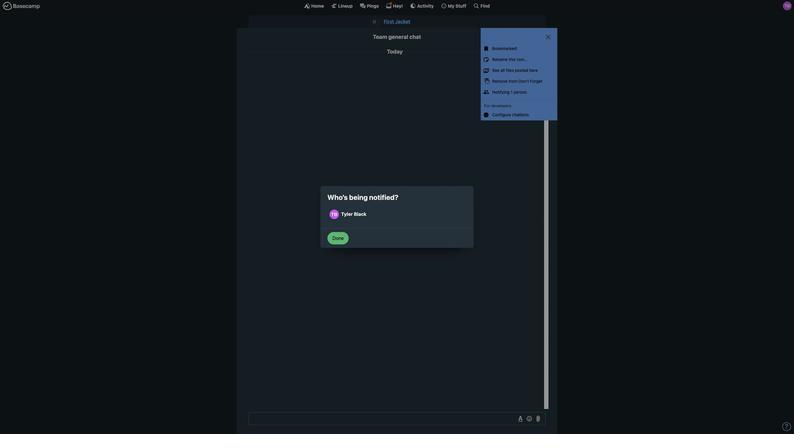 Task type: describe. For each thing, give the bounding box(es) containing it.
team general chat
[[373, 34, 422, 40]]

rename this tool… link
[[481, 54, 558, 65]]

done
[[333, 236, 344, 241]]

lineup
[[339, 3, 353, 8]]

switch accounts image
[[2, 1, 40, 11]]

home
[[312, 3, 324, 8]]

my stuff
[[448, 3, 467, 8]]

10:09am element
[[506, 63, 520, 67]]

for developers
[[485, 103, 512, 108]]

jacket
[[396, 19, 411, 24]]

10:09am
[[506, 63, 520, 67]]

files
[[507, 68, 514, 73]]

bookmarked!
[[493, 46, 518, 51]]

chat
[[410, 34, 422, 40]]

remove from don't forget link
[[481, 76, 558, 87]]

stuff
[[456, 3, 467, 8]]

tool…
[[517, 57, 528, 62]]

notified?
[[370, 194, 399, 202]]

my
[[448, 3, 455, 8]]

don't
[[519, 79, 530, 84]]

person
[[514, 90, 527, 95]]

developers
[[492, 103, 512, 108]]

rename this tool…
[[493, 57, 528, 62]]

0 horizontal spatial tyler black image
[[330, 210, 339, 219]]

tyler black image
[[529, 62, 542, 74]]

hey! button
[[386, 3, 403, 9]]

configure
[[493, 112, 512, 117]]

pings
[[367, 3, 379, 8]]

done button
[[328, 232, 349, 245]]

general
[[389, 34, 409, 40]]

team!
[[515, 68, 526, 73]]

remove
[[493, 79, 508, 84]]

remove from don't forget
[[493, 79, 543, 84]]

find button
[[474, 3, 490, 9]]

pings button
[[360, 3, 379, 9]]

first jacket
[[384, 19, 411, 24]]

posted
[[516, 68, 529, 73]]

bookmarked! link
[[481, 43, 558, 54]]

for
[[485, 103, 491, 108]]



Task type: locate. For each thing, give the bounding box(es) containing it.
today
[[387, 48, 403, 55]]

1 vertical spatial tyler black image
[[330, 210, 339, 219]]

tyler black
[[342, 212, 367, 217]]

who's being notified?
[[328, 194, 399, 202]]

all
[[501, 68, 505, 73]]

0 vertical spatial tyler black image
[[784, 1, 793, 10]]

hello
[[504, 68, 514, 73]]

None text field
[[249, 413, 546, 426]]

notifying link
[[512, 33, 541, 42]]

10:09am link
[[506, 63, 520, 67]]

configure chatbots link
[[481, 110, 558, 121]]

forget
[[531, 79, 543, 84]]

hello team!
[[504, 68, 526, 73]]

1 vertical spatial notifying
[[493, 90, 510, 95]]

my stuff button
[[441, 3, 467, 9]]

rename
[[493, 57, 508, 62]]

lineup link
[[331, 3, 353, 9]]

0 horizontal spatial notifying
[[493, 90, 510, 95]]

see all files posted here
[[493, 68, 538, 73]]

here
[[530, 68, 538, 73]]

from
[[509, 79, 518, 84]]

first
[[384, 19, 394, 24]]

notifying up bookmarked! link
[[521, 35, 537, 40]]

notifying for notifying
[[521, 35, 537, 40]]

chatbots
[[513, 112, 529, 117]]

configure chatbots
[[493, 112, 529, 117]]

see
[[493, 68, 500, 73]]

notifying       1 person link
[[481, 87, 558, 98]]

this
[[509, 57, 516, 62]]

activity link
[[411, 3, 434, 9]]

1 horizontal spatial tyler black image
[[784, 1, 793, 10]]

notifying       1 person
[[493, 90, 527, 95]]

notifying
[[521, 35, 537, 40], [493, 90, 510, 95]]

see all files posted here link
[[481, 65, 558, 76]]

activity
[[418, 3, 434, 8]]

1
[[511, 90, 513, 95]]

black
[[354, 212, 367, 217]]

team
[[373, 34, 388, 40]]

notifying for notifying       1 person
[[493, 90, 510, 95]]

tyler black image
[[784, 1, 793, 10], [330, 210, 339, 219]]

0 vertical spatial notifying
[[521, 35, 537, 40]]

1 horizontal spatial notifying
[[521, 35, 537, 40]]

who's
[[328, 194, 348, 202]]

notifying left 1
[[493, 90, 510, 95]]

hey!
[[393, 3, 403, 8]]

being
[[350, 194, 368, 202]]

main element
[[0, 0, 795, 12]]

first jacket link
[[384, 19, 411, 24]]

tyler
[[342, 212, 353, 217]]

find
[[481, 3, 490, 8]]

home link
[[305, 3, 324, 9]]



Task type: vqa. For each thing, say whether or not it's contained in the screenshot.
Tyler Black icon
yes



